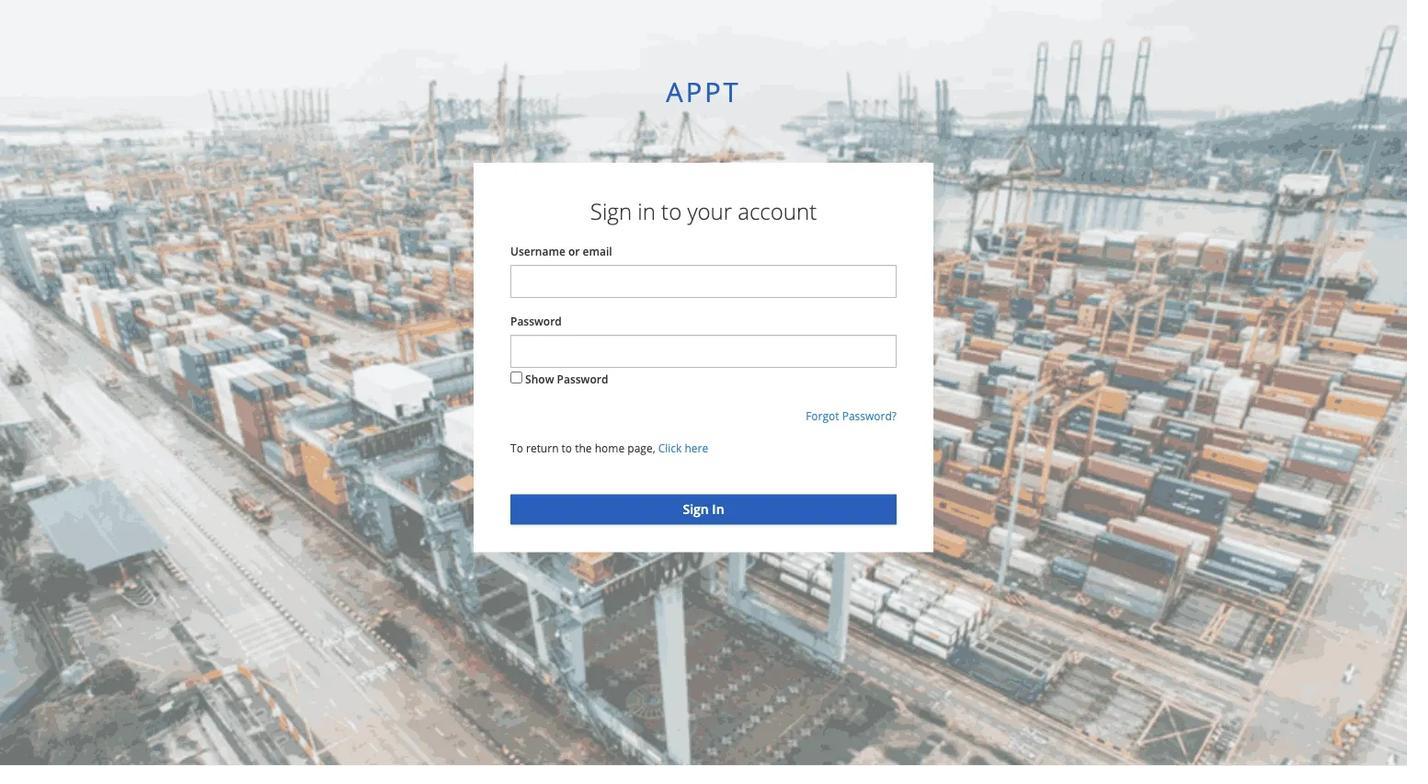 Task type: locate. For each thing, give the bounding box(es) containing it.
to left the the
[[562, 441, 572, 456]]

to return to the home page, click here
[[510, 441, 708, 456]]

forgot password? link
[[806, 409, 897, 424]]

password?
[[842, 409, 897, 424]]

to for the
[[562, 441, 572, 456]]

in
[[638, 196, 656, 226]]

click here link
[[658, 441, 708, 456]]

to right in
[[661, 196, 682, 226]]

to
[[661, 196, 682, 226], [562, 441, 572, 456]]

sign in to your account
[[590, 196, 817, 226]]

1 vertical spatial to
[[562, 441, 572, 456]]

password right show
[[557, 372, 608, 387]]

None submit
[[510, 495, 897, 525]]

password
[[510, 313, 562, 329], [557, 372, 608, 387]]

here
[[685, 441, 708, 456]]

email
[[583, 243, 612, 259]]

home
[[595, 441, 625, 456]]

0 vertical spatial to
[[661, 196, 682, 226]]

click
[[658, 441, 682, 456]]

1 horizontal spatial to
[[661, 196, 682, 226]]

the
[[575, 441, 592, 456]]

password up show
[[510, 313, 562, 329]]

0 horizontal spatial to
[[562, 441, 572, 456]]

forgot
[[806, 409, 839, 424]]

sign
[[590, 196, 632, 226]]



Task type: describe. For each thing, give the bounding box(es) containing it.
return
[[526, 441, 559, 456]]

show password
[[525, 372, 608, 387]]

username
[[510, 243, 566, 259]]

appt
[[666, 73, 741, 109]]

to for your
[[661, 196, 682, 226]]

Show Password checkbox
[[510, 372, 522, 384]]

or
[[568, 243, 580, 259]]

1 vertical spatial password
[[557, 372, 608, 387]]

0 vertical spatial password
[[510, 313, 562, 329]]

show
[[525, 372, 554, 387]]

to
[[510, 441, 523, 456]]

Password password field
[[510, 335, 897, 368]]

your
[[687, 196, 732, 226]]

page,
[[628, 441, 655, 456]]

forgot password?
[[806, 409, 897, 424]]

username or email
[[510, 243, 612, 259]]

Username or email text field
[[510, 265, 897, 298]]

account
[[738, 196, 817, 226]]



